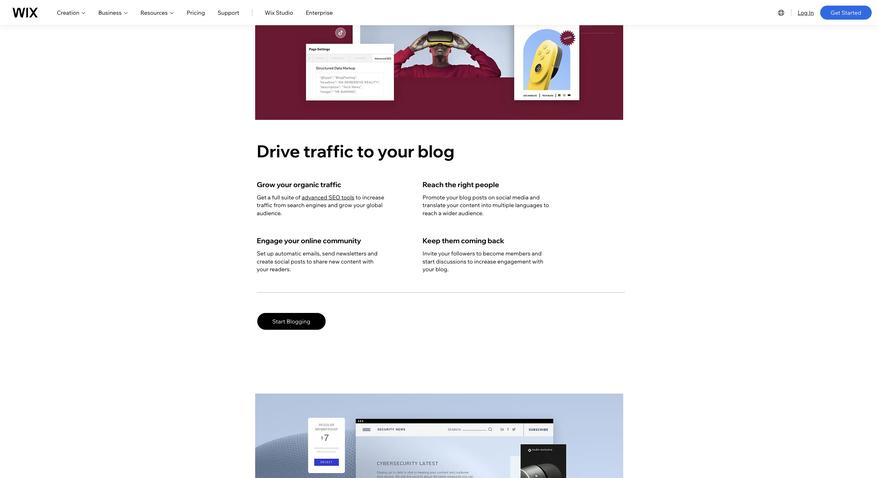 Task type: describe. For each thing, give the bounding box(es) containing it.
blogging
[[287, 318, 310, 325]]

promote your blog posts on social media and translate your content into multiple languages to reach a wider audience.
[[423, 194, 549, 217]]

suite
[[281, 194, 294, 201]]

on
[[488, 194, 495, 201]]

increase inside "invite your followers to become members and start discussions to increase engagement with your blog."
[[474, 258, 496, 265]]

advanced seo tools link
[[302, 194, 355, 201]]

start blogging link
[[257, 313, 326, 330]]

get for get a full suite of advanced seo tools
[[257, 194, 267, 201]]

homepage of an it security blog. name: infosec update. homepage shows an article: to patch or not to patch? there is a security webinar invite below and two membership options to the left. there is an image of an earbud to the right as part of an advert. image
[[255, 394, 623, 478]]

1 vertical spatial traffic
[[321, 180, 341, 189]]

wix studio
[[265, 9, 293, 16]]

people
[[476, 180, 499, 189]]

automatic
[[275, 250, 302, 257]]

to increase traffic from search engines and grow your global audience.
[[257, 194, 384, 217]]

back
[[488, 236, 505, 245]]

resources
[[141, 9, 168, 16]]

grow
[[257, 180, 275, 189]]

pricing link
[[187, 8, 205, 17]]

social inside the set up automatic emails, send newsletters and create social posts to share new content with your readers.
[[275, 258, 290, 265]]

reach the right people
[[423, 180, 499, 189]]

0 vertical spatial blog
[[418, 141, 455, 162]]

online
[[301, 236, 322, 245]]

reach
[[423, 210, 437, 217]]

into
[[482, 202, 492, 209]]

engage your online community
[[257, 236, 361, 245]]

community
[[323, 236, 361, 245]]

language selector, english selected image
[[777, 8, 786, 17]]

your inside to increase traffic from search engines and grow your global audience.
[[354, 202, 365, 209]]

search
[[287, 202, 305, 209]]

to inside to increase traffic from search engines and grow your global audience.
[[356, 194, 361, 201]]

send
[[322, 250, 335, 257]]

promote
[[423, 194, 445, 201]]

get for get started
[[831, 9, 841, 16]]

0 horizontal spatial a
[[268, 194, 271, 201]]

become
[[483, 250, 505, 257]]

resources button
[[141, 8, 174, 17]]

and for to increase traffic from search engines and grow your global audience.
[[328, 202, 338, 209]]

with inside "invite your followers to become members and start discussions to increase engagement with your blog."
[[533, 258, 544, 265]]

invite your followers to become members and start discussions to increase engagement with your blog.
[[423, 250, 544, 273]]

keep
[[423, 236, 441, 245]]

and inside promote your blog posts on social media and translate your content into multiple languages to reach a wider audience.
[[530, 194, 540, 201]]

readers.
[[270, 266, 291, 273]]

log in
[[798, 9, 814, 16]]

coming
[[461, 236, 487, 245]]

from
[[274, 202, 286, 209]]

advanced
[[302, 194, 327, 201]]

a inside promote your blog posts on social media and translate your content into multiple languages to reach a wider audience.
[[439, 210, 442, 217]]

set
[[257, 250, 266, 257]]

get started
[[831, 9, 862, 16]]

translate
[[423, 202, 446, 209]]

followers
[[451, 250, 475, 257]]

0 vertical spatial traffic
[[303, 141, 354, 162]]

up
[[267, 250, 274, 257]]

start
[[423, 258, 435, 265]]

wider
[[443, 210, 458, 217]]

new
[[329, 258, 340, 265]]

grow
[[339, 202, 352, 209]]

languages
[[516, 202, 543, 209]]

get started link
[[821, 5, 872, 19]]

support
[[218, 9, 239, 16]]

drive traffic to your blog
[[257, 141, 455, 162]]

the
[[445, 180, 457, 189]]

keep them coming back
[[423, 236, 505, 245]]

posts inside the set up automatic emails, send newsletters and create social posts to share new content with your readers.
[[291, 258, 305, 265]]

wix studio link
[[265, 8, 293, 17]]

blog inside promote your blog posts on social media and translate your content into multiple languages to reach a wider audience.
[[460, 194, 471, 201]]

to inside promote your blog posts on social media and translate your content into multiple languages to reach a wider audience.
[[544, 202, 549, 209]]

to inside the set up automatic emails, send newsletters and create social posts to share new content with your readers.
[[307, 258, 312, 265]]

share
[[313, 258, 328, 265]]



Task type: locate. For each thing, give the bounding box(es) containing it.
log in link
[[798, 8, 814, 17]]

1 vertical spatial blog
[[460, 194, 471, 201]]

2 audience. from the left
[[459, 210, 484, 217]]

1 horizontal spatial increase
[[474, 258, 496, 265]]

1 horizontal spatial social
[[496, 194, 511, 201]]

blog
[[418, 141, 455, 162], [460, 194, 471, 201]]

drive
[[257, 141, 300, 162]]

1 audience. from the left
[[257, 210, 282, 217]]

and for set up automatic emails, send newsletters and create social posts to share new content with your readers.
[[368, 250, 378, 257]]

creation
[[57, 9, 79, 16]]

content inside the set up automatic emails, send newsletters and create social posts to share new content with your readers.
[[341, 258, 361, 265]]

audience. down into
[[459, 210, 484, 217]]

social up multiple
[[496, 194, 511, 201]]

blog down right
[[460, 194, 471, 201]]

1 horizontal spatial get
[[831, 9, 841, 16]]

0 horizontal spatial posts
[[291, 258, 305, 265]]

and inside "invite your followers to become members and start discussions to increase engagement with your blog."
[[532, 250, 542, 257]]

wix
[[265, 9, 275, 16]]

1 vertical spatial get
[[257, 194, 267, 201]]

discussions
[[436, 258, 467, 265]]

posts down the "automatic"
[[291, 258, 305, 265]]

1 vertical spatial social
[[275, 258, 290, 265]]

audience.
[[257, 210, 282, 217], [459, 210, 484, 217]]

0 vertical spatial a
[[268, 194, 271, 201]]

1 vertical spatial increase
[[474, 258, 496, 265]]

0 vertical spatial posts
[[473, 194, 487, 201]]

social
[[496, 194, 511, 201], [275, 258, 290, 265]]

traffic
[[303, 141, 354, 162], [321, 180, 341, 189], [257, 202, 272, 209]]

0 vertical spatial content
[[460, 202, 480, 209]]

and
[[530, 194, 540, 201], [328, 202, 338, 209], [368, 250, 378, 257], [532, 250, 542, 257]]

get left started on the right of page
[[831, 9, 841, 16]]

in
[[809, 9, 814, 16]]

and up languages
[[530, 194, 540, 201]]

your inside the set up automatic emails, send newsletters and create social posts to share new content with your readers.
[[257, 266, 269, 273]]

1 horizontal spatial content
[[460, 202, 480, 209]]

newsletters
[[336, 250, 367, 257]]

1 vertical spatial posts
[[291, 258, 305, 265]]

start blogging
[[272, 318, 310, 325]]

and inside to increase traffic from search engines and grow your global audience.
[[328, 202, 338, 209]]

invite
[[423, 250, 437, 257]]

to
[[357, 141, 374, 162], [356, 194, 361, 201], [544, 202, 549, 209], [477, 250, 482, 257], [307, 258, 312, 265], [468, 258, 473, 265]]

studio
[[276, 9, 293, 16]]

global
[[367, 202, 383, 209]]

a
[[268, 194, 271, 201], [439, 210, 442, 217]]

with right engagement
[[533, 258, 544, 265]]

engines
[[306, 202, 327, 209]]

content down newsletters
[[341, 258, 361, 265]]

0 horizontal spatial content
[[341, 258, 361, 265]]

0 vertical spatial get
[[831, 9, 841, 16]]

increase
[[362, 194, 384, 201], [474, 258, 496, 265]]

1 horizontal spatial audience.
[[459, 210, 484, 217]]

with inside the set up automatic emails, send newsletters and create social posts to share new content with your readers.
[[363, 258, 374, 265]]

emails,
[[303, 250, 321, 257]]

increase up global
[[362, 194, 384, 201]]

members
[[506, 250, 531, 257]]

and for invite your followers to become members and start discussions to increase engagement with your blog.
[[532, 250, 542, 257]]

get a full suite of advanced seo tools
[[257, 194, 355, 201]]

full
[[272, 194, 280, 201]]

0 vertical spatial social
[[496, 194, 511, 201]]

of
[[295, 194, 301, 201]]

start
[[272, 318, 285, 325]]

1 horizontal spatial blog
[[460, 194, 471, 201]]

engage
[[257, 236, 283, 245]]

set up automatic emails, send newsletters and create social posts to share new content with your readers.
[[257, 250, 378, 273]]

0 horizontal spatial increase
[[362, 194, 384, 201]]

1 vertical spatial content
[[341, 258, 361, 265]]

seo
[[329, 194, 340, 201]]

reach
[[423, 180, 444, 189]]

tools
[[342, 194, 355, 201]]

enterprise link
[[306, 8, 333, 17]]

enterprise
[[306, 9, 333, 16]]

posts
[[473, 194, 487, 201], [291, 258, 305, 265]]

increase inside to increase traffic from search engines and grow your global audience.
[[362, 194, 384, 201]]

and right "members"
[[532, 250, 542, 257]]

posts inside promote your blog posts on social media and translate your content into multiple languages to reach a wider audience.
[[473, 194, 487, 201]]

2 with from the left
[[533, 258, 544, 265]]

media
[[513, 194, 529, 201]]

a down translate
[[439, 210, 442, 217]]

business
[[98, 9, 122, 16]]

social inside promote your blog posts on social media and translate your content into multiple languages to reach a wider audience.
[[496, 194, 511, 201]]

0 vertical spatial increase
[[362, 194, 384, 201]]

0 horizontal spatial with
[[363, 258, 374, 265]]

and right newsletters
[[368, 250, 378, 257]]

blog up reach
[[418, 141, 455, 162]]

and inside the set up automatic emails, send newsletters and create social posts to share new content with your readers.
[[368, 250, 378, 257]]

traffic inside to increase traffic from search engines and grow your global audience.
[[257, 202, 272, 209]]

your
[[378, 141, 415, 162], [277, 180, 292, 189], [447, 194, 458, 201], [354, 202, 365, 209], [447, 202, 459, 209], [284, 236, 300, 245], [439, 250, 450, 257], [257, 266, 269, 273], [423, 266, 434, 273]]

business button
[[98, 8, 128, 17]]

with down newsletters
[[363, 258, 374, 265]]

1 horizontal spatial a
[[439, 210, 442, 217]]

audience. inside to increase traffic from search engines and grow your global audience.
[[257, 210, 282, 217]]

news page of a technology blog. the page shows 2 articles: all in your head and control freak. there is an image of a man wearing a vr headset and another of a yellow game controller. there is a panel showing seo elements.  website traffic is shown increasing on a background graph. image
[[255, 0, 623, 120]]

a left full
[[268, 194, 271, 201]]

organic
[[294, 180, 319, 189]]

right
[[458, 180, 474, 189]]

pricing
[[187, 9, 205, 16]]

0 horizontal spatial blog
[[418, 141, 455, 162]]

audience. down the from
[[257, 210, 282, 217]]

grow your organic traffic
[[257, 180, 341, 189]]

0 horizontal spatial get
[[257, 194, 267, 201]]

get
[[831, 9, 841, 16], [257, 194, 267, 201]]

1 horizontal spatial posts
[[473, 194, 487, 201]]

support link
[[218, 8, 239, 17]]

started
[[842, 9, 862, 16]]

content
[[460, 202, 480, 209], [341, 258, 361, 265]]

log
[[798, 9, 808, 16]]

engagement
[[498, 258, 531, 265]]

posts up into
[[473, 194, 487, 201]]

2 vertical spatial traffic
[[257, 202, 272, 209]]

increase down become on the bottom
[[474, 258, 496, 265]]

social up readers.
[[275, 258, 290, 265]]

1 horizontal spatial with
[[533, 258, 544, 265]]

multiple
[[493, 202, 514, 209]]

blog.
[[436, 266, 449, 273]]

1 with from the left
[[363, 258, 374, 265]]

them
[[442, 236, 460, 245]]

create
[[257, 258, 273, 265]]

0 horizontal spatial social
[[275, 258, 290, 265]]

content inside promote your blog posts on social media and translate your content into multiple languages to reach a wider audience.
[[460, 202, 480, 209]]

1 vertical spatial a
[[439, 210, 442, 217]]

audience. inside promote your blog posts on social media and translate your content into multiple languages to reach a wider audience.
[[459, 210, 484, 217]]

and down the seo at the left of page
[[328, 202, 338, 209]]

with
[[363, 258, 374, 265], [533, 258, 544, 265]]

0 horizontal spatial audience.
[[257, 210, 282, 217]]

get down grow
[[257, 194, 267, 201]]

creation button
[[57, 8, 86, 17]]

content left into
[[460, 202, 480, 209]]



Task type: vqa. For each thing, say whether or not it's contained in the screenshot.
Anywhere in the left of the page
no



